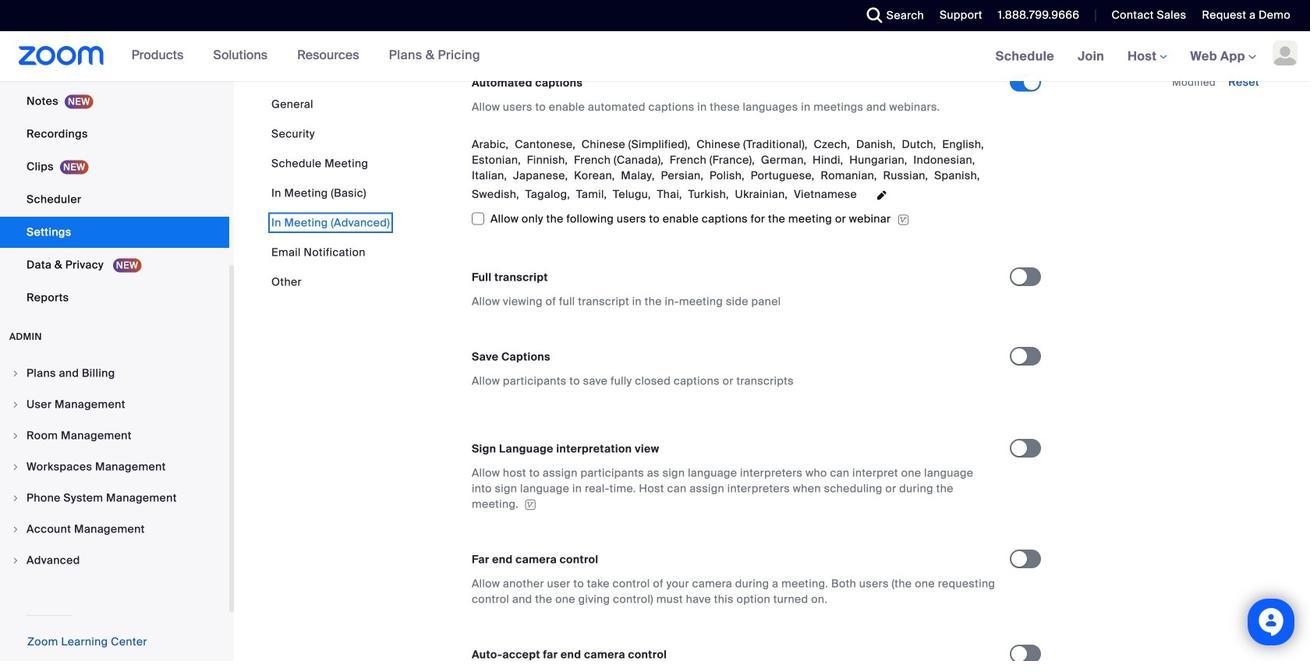 Task type: locate. For each thing, give the bounding box(es) containing it.
2 right image from the top
[[11, 431, 20, 441]]

3 right image from the top
[[11, 494, 20, 503]]

application
[[472, 465, 996, 512]]

right image for fourth menu item from the bottom of the admin menu menu
[[11, 462, 20, 472]]

1 right image from the top
[[11, 369, 20, 378]]

menu bar
[[271, 97, 390, 290]]

banner
[[0, 31, 1310, 82]]

0 vertical spatial right image
[[11, 400, 20, 409]]

2 right image from the top
[[11, 462, 20, 472]]

2 vertical spatial right image
[[11, 494, 20, 503]]

menu item
[[0, 359, 229, 388], [0, 390, 229, 420], [0, 421, 229, 451], [0, 452, 229, 482], [0, 484, 229, 513], [0, 515, 229, 544], [0, 546, 229, 576]]

admin menu menu
[[0, 359, 229, 577]]

3 right image from the top
[[11, 525, 20, 534]]

meetings navigation
[[984, 31, 1310, 82]]

2 menu item from the top
[[0, 390, 229, 420]]

support version for allow only the following users to enable captions for the meeting or webinar image
[[897, 213, 910, 227]]

right image
[[11, 400, 20, 409], [11, 431, 20, 441], [11, 494, 20, 503]]

right image for seventh menu item from the top
[[11, 556, 20, 565]]

4 right image from the top
[[11, 556, 20, 565]]

1 vertical spatial right image
[[11, 431, 20, 441]]

right image
[[11, 369, 20, 378], [11, 462, 20, 472], [11, 525, 20, 534], [11, 556, 20, 565]]

personal menu menu
[[0, 0, 229, 315]]

side navigation navigation
[[0, 0, 234, 661]]



Task type: describe. For each thing, give the bounding box(es) containing it.
6 menu item from the top
[[0, 515, 229, 544]]

5 menu item from the top
[[0, 484, 229, 513]]

7 menu item from the top
[[0, 546, 229, 576]]

1 menu item from the top
[[0, 359, 229, 388]]

1 right image from the top
[[11, 400, 20, 409]]

4 menu item from the top
[[0, 452, 229, 482]]

profile picture image
[[1273, 41, 1298, 66]]

right image for 1st menu item from the top
[[11, 369, 20, 378]]

right image for 2nd menu item from the bottom
[[11, 525, 20, 534]]

zoom logo image
[[19, 46, 104, 66]]

add caption languages image
[[869, 188, 894, 202]]

support version for sign language interpretation view image
[[523, 499, 538, 510]]

product information navigation
[[120, 31, 492, 81]]

3 menu item from the top
[[0, 421, 229, 451]]



Task type: vqa. For each thing, say whether or not it's contained in the screenshot.
the left Add
no



